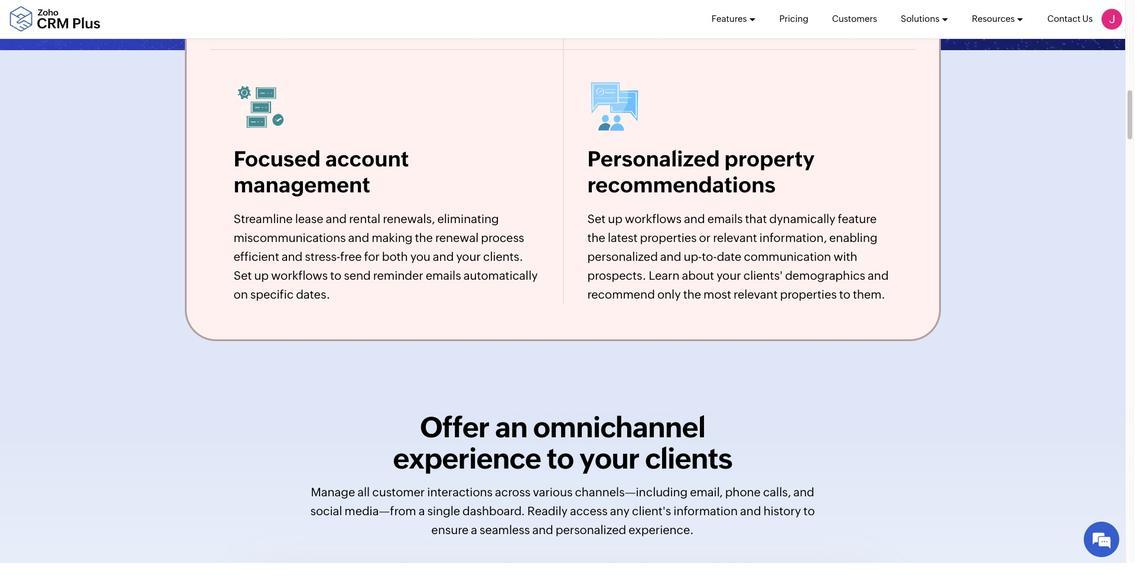 Task type: locate. For each thing, give the bounding box(es) containing it.
focused
[[234, 147, 321, 172]]

to inside the offer an omnichannel experience to your clients
[[547, 442, 574, 475]]

solutions link
[[901, 0, 949, 38]]

the down about at the right of page
[[683, 288, 701, 301]]

0 vertical spatial a
[[419, 505, 425, 518]]

1 vertical spatial your
[[717, 269, 741, 282]]

rental
[[349, 212, 381, 226]]

to
[[330, 269, 342, 282], [839, 288, 851, 301], [547, 442, 574, 475], [804, 505, 815, 518]]

a right ensure
[[471, 524, 477, 537]]

free
[[340, 250, 362, 263]]

features link
[[712, 0, 756, 38]]

emails down you
[[426, 269, 461, 282]]

and
[[326, 212, 347, 226], [684, 212, 705, 226], [348, 231, 369, 244], [282, 250, 303, 263], [433, 250, 454, 263], [660, 250, 681, 263], [868, 269, 889, 282], [794, 486, 815, 499], [740, 505, 761, 518], [532, 524, 553, 537]]

properties up up-
[[640, 231, 697, 244]]

relevant
[[713, 231, 757, 244], [734, 288, 778, 301]]

information,
[[760, 231, 827, 244]]

resources link
[[972, 0, 1024, 38]]

personalized down latest in the top of the page
[[588, 250, 658, 263]]

any
[[610, 505, 630, 518]]

0 vertical spatial your
[[456, 250, 481, 263]]

automatically
[[464, 269, 538, 282]]

personalized down access
[[556, 524, 626, 537]]

focused account management
[[234, 147, 409, 197]]

management
[[234, 173, 370, 197]]

to up various
[[547, 442, 574, 475]]

the inside streamline lease and rental renewals, eliminating miscommunications and making the renewal process efficient and stress-free for both you and your clients. set up workflows to send reminder emails automatically on specific dates.
[[415, 231, 433, 244]]

relevant up date
[[713, 231, 757, 244]]

both
[[382, 250, 408, 263]]

your
[[456, 250, 481, 263], [717, 269, 741, 282], [580, 442, 640, 475]]

offer an omnichannel experience to your clients
[[393, 411, 732, 475]]

features
[[712, 14, 747, 24]]

interactions
[[427, 486, 493, 499]]

to left send
[[330, 269, 342, 282]]

0 horizontal spatial the
[[415, 231, 433, 244]]

emails
[[708, 212, 743, 226], [426, 269, 461, 282]]

history
[[764, 505, 801, 518]]

stress-
[[305, 250, 340, 263]]

seamless
[[480, 524, 530, 537]]

your down date
[[717, 269, 741, 282]]

experience
[[393, 442, 541, 475]]

1 horizontal spatial workflows
[[625, 212, 682, 226]]

and down phone
[[740, 505, 761, 518]]

workflows inside streamline lease and rental renewals, eliminating miscommunications and making the renewal process efficient and stress-free for both you and your clients. set up workflows to send reminder emails automatically on specific dates.
[[271, 269, 328, 282]]

1 horizontal spatial your
[[580, 442, 640, 475]]

a left single
[[419, 505, 425, 518]]

workflows up dates.
[[271, 269, 328, 282]]

a
[[419, 505, 425, 518], [471, 524, 477, 537]]

pricing
[[780, 14, 809, 24]]

social
[[310, 505, 342, 518]]

process
[[481, 231, 524, 244]]

your down renewal
[[456, 250, 481, 263]]

0 horizontal spatial properties
[[640, 231, 697, 244]]

pricing link
[[780, 0, 809, 38]]

1 vertical spatial workflows
[[271, 269, 328, 282]]

0 vertical spatial emails
[[708, 212, 743, 226]]

your up 'channels—including'
[[580, 442, 640, 475]]

1 horizontal spatial properties
[[780, 288, 837, 301]]

to left the them.
[[839, 288, 851, 301]]

clients
[[645, 442, 732, 475]]

workflows inside set up workflows and emails that dynamically feature the latest properties or relevant information, enabling personalized and up-to-date communication with prospects. learn about your clients' demographics and recommend only the most relevant properties to them.
[[625, 212, 682, 226]]

to inside the manage all customer interactions across various channels—including email, phone calls, and social media—from a single dashboard. readily access any client's information and history to ensure a seamless and personalized experience.
[[804, 505, 815, 518]]

media—from
[[345, 505, 416, 518]]

workflows up latest in the top of the page
[[625, 212, 682, 226]]

customers link
[[832, 0, 877, 38]]

0 horizontal spatial your
[[456, 250, 481, 263]]

personalized
[[588, 250, 658, 263], [556, 524, 626, 537]]

set
[[234, 269, 252, 282]]

email,
[[690, 486, 723, 499]]

1 horizontal spatial emails
[[708, 212, 743, 226]]

and up the them.
[[868, 269, 889, 282]]

emails up or
[[708, 212, 743, 226]]

various
[[533, 486, 573, 499]]

dates.
[[296, 288, 330, 301]]

1 vertical spatial relevant
[[734, 288, 778, 301]]

the up you
[[415, 231, 433, 244]]

1 vertical spatial personalized
[[556, 524, 626, 537]]

or
[[699, 231, 711, 244]]

workflows
[[625, 212, 682, 226], [271, 269, 328, 282]]

channels—including
[[575, 486, 688, 499]]

eliminating
[[437, 212, 499, 226]]

relevant down 'clients''
[[734, 288, 778, 301]]

that
[[745, 212, 767, 226]]

an
[[495, 411, 528, 444]]

2 vertical spatial your
[[580, 442, 640, 475]]

personalized inside set up workflows and emails that dynamically feature the latest properties or relevant information, enabling personalized and up-to-date communication with prospects. learn about your clients' demographics and recommend only the most relevant properties to them.
[[588, 250, 658, 263]]

0 horizontal spatial emails
[[426, 269, 461, 282]]

the
[[415, 231, 433, 244], [588, 231, 606, 244], [683, 288, 701, 301]]

with
[[834, 250, 858, 263]]

2 horizontal spatial your
[[717, 269, 741, 282]]

renewals,
[[383, 212, 435, 226]]

0 horizontal spatial a
[[419, 505, 425, 518]]

to right history
[[804, 505, 815, 518]]

about
[[682, 269, 714, 282]]

0 horizontal spatial workflows
[[271, 269, 328, 282]]

properties
[[640, 231, 697, 244], [780, 288, 837, 301]]

and left up-
[[660, 250, 681, 263]]

for
[[364, 250, 380, 263]]

1 vertical spatial emails
[[426, 269, 461, 282]]

clients.
[[483, 250, 523, 263]]

1 horizontal spatial a
[[471, 524, 477, 537]]

specific
[[250, 288, 294, 301]]

communication
[[744, 250, 831, 263]]

you
[[410, 250, 431, 263]]

properties down demographics
[[780, 288, 837, 301]]

the down set up
[[588, 231, 606, 244]]

contact us
[[1048, 14, 1093, 24]]

and right calls,
[[794, 486, 815, 499]]

dynamically
[[770, 212, 836, 226]]

across
[[495, 486, 531, 499]]

them.
[[853, 288, 886, 301]]

property
[[725, 147, 815, 172]]

information
[[674, 505, 738, 518]]

0 vertical spatial personalized
[[588, 250, 658, 263]]

single
[[427, 505, 460, 518]]

0 vertical spatial workflows
[[625, 212, 682, 226]]



Task type: describe. For each thing, give the bounding box(es) containing it.
resources
[[972, 14, 1015, 24]]

recommend
[[588, 288, 655, 301]]

manage
[[311, 486, 355, 499]]

prospects. learn
[[588, 269, 680, 282]]

set up
[[588, 212, 623, 226]]

phone
[[725, 486, 761, 499]]

making
[[372, 231, 413, 244]]

only
[[658, 288, 681, 301]]

0 vertical spatial relevant
[[713, 231, 757, 244]]

emails inside set up workflows and emails that dynamically feature the latest properties or relevant information, enabling personalized and up-to-date communication with prospects. learn about your clients' demographics and recommend only the most relevant properties to them.
[[708, 212, 743, 226]]

send
[[344, 269, 371, 282]]

contact
[[1048, 14, 1081, 24]]

contact us link
[[1048, 0, 1093, 38]]

feature
[[838, 212, 877, 226]]

omnichannel
[[533, 411, 706, 444]]

up-
[[684, 250, 702, 263]]

manage all customer interactions across various channels—including email, phone calls, and social media—from a single dashboard. readily access any client's information and history to ensure a seamless and personalized experience.
[[310, 486, 815, 537]]

and down the miscommunications
[[282, 250, 303, 263]]

account
[[325, 147, 409, 172]]

1 vertical spatial properties
[[780, 288, 837, 301]]

to-
[[702, 250, 717, 263]]

recommendations
[[588, 173, 776, 197]]

set up workflows and emails that dynamically feature the latest properties or relevant information, enabling personalized and up-to-date communication with prospects. learn about your clients' demographics and recommend only the most relevant properties to them.
[[588, 212, 889, 301]]

to inside set up workflows and emails that dynamically feature the latest properties or relevant information, enabling personalized and up-to-date communication with prospects. learn about your clients' demographics and recommend only the most relevant properties to them.
[[839, 288, 851, 301]]

clients'
[[744, 269, 783, 282]]

streamline lease and rental renewals, eliminating miscommunications and making the renewal process efficient and stress-free for both you and your clients. set up workflows to send reminder emails automatically on specific dates.
[[234, 212, 538, 301]]

renewal
[[435, 231, 479, 244]]

james peterson image
[[1102, 9, 1123, 30]]

offer
[[420, 411, 490, 444]]

and down readily
[[532, 524, 553, 537]]

dashboard.
[[463, 505, 525, 518]]

efficient
[[234, 250, 279, 263]]

0 vertical spatial properties
[[640, 231, 697, 244]]

us
[[1083, 14, 1093, 24]]

and right you
[[433, 250, 454, 263]]

access
[[570, 505, 608, 518]]

your inside streamline lease and rental renewals, eliminating miscommunications and making the renewal process efficient and stress-free for both you and your clients. set up workflows to send reminder emails automatically on specific dates.
[[456, 250, 481, 263]]

most
[[704, 288, 731, 301]]

personalized property recommendations
[[588, 147, 815, 197]]

solutions
[[901, 14, 940, 24]]

enabling
[[830, 231, 878, 244]]

date
[[717, 250, 742, 263]]

experience.
[[629, 524, 694, 537]]

your inside set up workflows and emails that dynamically feature the latest properties or relevant information, enabling personalized and up-to-date communication with prospects. learn about your clients' demographics and recommend only the most relevant properties to them.
[[717, 269, 741, 282]]

miscommunications
[[234, 231, 346, 244]]

and right the lease
[[326, 212, 347, 226]]

personalized property recommendations image
[[588, 80, 641, 133]]

emails inside streamline lease and rental renewals, eliminating miscommunications and making the renewal process efficient and stress-free for both you and your clients. set up workflows to send reminder emails automatically on specific dates.
[[426, 269, 461, 282]]

customers
[[832, 14, 877, 24]]

personalized inside the manage all customer interactions across various channels—including email, phone calls, and social media—from a single dashboard. readily access any client's information and history to ensure a seamless and personalized experience.
[[556, 524, 626, 537]]

personalized
[[588, 147, 720, 172]]

your inside the offer an omnichannel experience to your clients
[[580, 442, 640, 475]]

streamline
[[234, 212, 293, 226]]

and up or
[[684, 212, 705, 226]]

calls,
[[763, 486, 791, 499]]

focused account management image
[[234, 80, 287, 133]]

readily
[[528, 505, 568, 518]]

and down rental
[[348, 231, 369, 244]]

zoho crmplus logo image
[[9, 6, 100, 32]]

to inside streamline lease and rental renewals, eliminating miscommunications and making the renewal process efficient and stress-free for both you and your clients. set up workflows to send reminder emails automatically on specific dates.
[[330, 269, 342, 282]]

up
[[254, 269, 269, 282]]

latest
[[608, 231, 638, 244]]

1 vertical spatial a
[[471, 524, 477, 537]]

ensure
[[432, 524, 469, 537]]

2 horizontal spatial the
[[683, 288, 701, 301]]

lease
[[295, 212, 323, 226]]

demographics
[[785, 269, 866, 282]]

1 horizontal spatial the
[[588, 231, 606, 244]]

all
[[358, 486, 370, 499]]

reminder
[[373, 269, 423, 282]]

client's
[[632, 505, 671, 518]]

customer
[[372, 486, 425, 499]]

on
[[234, 288, 248, 301]]



Task type: vqa. For each thing, say whether or not it's contained in the screenshot.
left business
no



